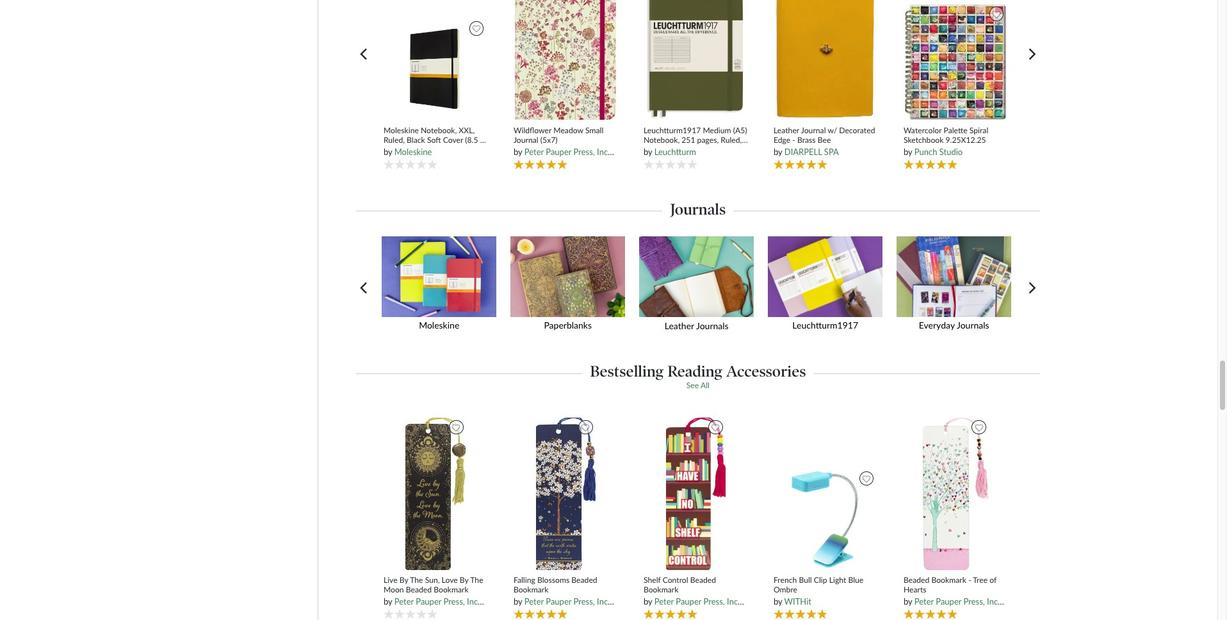 Task type: locate. For each thing, give the bounding box(es) containing it.
1 horizontal spatial ruled,
[[721, 135, 742, 145]]

ruled, inside 'moleskine notebook, xxl, ruled, black soft cover (8.5 x 11)'
[[384, 135, 405, 145]]

peter down hearts
[[915, 597, 934, 607]]

incorporated
[[597, 147, 645, 157], [467, 597, 514, 607], [597, 597, 645, 607], [727, 597, 775, 607], [988, 597, 1035, 607]]

press, down shelf control beaded bookmark link
[[704, 597, 725, 607]]

11)
[[384, 145, 395, 154]]

watercolor palette spiral sketchbook 9.25x12.25 link
[[904, 125, 1009, 145]]

press, down tree
[[964, 597, 986, 607]]

bee
[[818, 135, 832, 145]]

ruled,
[[384, 135, 405, 145], [721, 135, 742, 145]]

watercolor
[[904, 125, 942, 135]]

punch studio link
[[915, 147, 963, 157]]

1 horizontal spatial leather
[[774, 125, 800, 135]]

incorporated down shelf at the bottom
[[597, 597, 645, 607]]

journals up reading
[[697, 321, 729, 331]]

notebook, inside leuchtturm1917 medium (a5) notebook, 251 pages, ruled, army
[[644, 135, 680, 145]]

0 vertical spatial moleskine
[[384, 125, 419, 135]]

press, down love
[[444, 597, 465, 607]]

bookmark down falling
[[514, 585, 549, 595]]

bookmark inside falling blossoms beaded bookmark by peter pauper press, incorporated
[[514, 585, 549, 595]]

leuchtturm image
[[764, 237, 888, 317]]

peter inside live by the sun, love by the moon beaded bookmark by peter pauper press, incorporated
[[395, 597, 414, 607]]

leather inside leather journal w/ decorated edge - brass bee by diarpell spa
[[774, 125, 800, 135]]

withit
[[785, 597, 812, 607]]

watercolor palette spiral sketchbook 9.25x12.25 image
[[905, 4, 1008, 121]]

journals right everyday
[[958, 321, 990, 331]]

1 vertical spatial leather
[[665, 321, 695, 331]]

251
[[682, 135, 696, 145]]

notebook,
[[421, 125, 457, 135], [644, 135, 680, 145]]

moleskine inside 'moleskine notebook, xxl, ruled, black soft cover (8.5 x 11)'
[[384, 125, 419, 135]]

0 horizontal spatial leather
[[665, 321, 695, 331]]

journal inside leather journal w/ decorated edge - brass bee by diarpell spa
[[802, 125, 826, 135]]

2 ruled, from the left
[[721, 135, 742, 145]]

incorporated down small
[[597, 147, 645, 157]]

press, down falling blossoms beaded bookmark link
[[574, 597, 595, 607]]

pauper inside beaded bookmark - tree of hearts by peter pauper press, incorporated
[[937, 597, 962, 607]]

ruled, up 11)
[[384, 135, 405, 145]]

spiral
[[970, 125, 989, 135]]

leather for leather journal w/ decorated edge - brass bee by diarpell spa
[[774, 125, 800, 135]]

peter pauper press, incorporated link down small
[[525, 147, 645, 157]]

beaded right blossoms
[[572, 576, 598, 585]]

peter
[[525, 147, 544, 157], [395, 597, 414, 607], [525, 597, 544, 607], [655, 597, 674, 607], [915, 597, 934, 607]]

wildflower meadow small journal (5x7) by peter pauper press, incorporated
[[514, 125, 645, 157]]

moleskine notebook, xxl, ruled, black soft cover (8.5 x 11) link
[[384, 125, 488, 154]]

black
[[407, 135, 425, 145]]

press,
[[574, 147, 595, 157], [444, 597, 465, 607], [574, 597, 595, 607], [704, 597, 725, 607], [964, 597, 986, 607]]

-
[[793, 135, 796, 145], [969, 576, 972, 585]]

beaded inside 'shelf control beaded bookmark by peter pauper press, incorporated'
[[691, 576, 717, 585]]

the right love
[[471, 576, 484, 585]]

pauper down shelf control beaded bookmark link
[[676, 597, 702, 607]]

journals
[[671, 200, 726, 219], [697, 321, 729, 331], [958, 321, 990, 331]]

bookmark left tree
[[932, 576, 967, 585]]

falling blossoms beaded bookmark image
[[536, 417, 596, 571]]

by inside the wildflower meadow small journal (5x7) by peter pauper press, incorporated
[[514, 147, 523, 157]]

bookmark down love
[[434, 585, 469, 595]]

beaded down 'sun,'
[[406, 585, 432, 595]]

9.25x12.25
[[946, 135, 987, 145]]

leather journals link
[[635, 237, 764, 340]]

beaded up hearts
[[904, 576, 930, 585]]

accessories
[[727, 362, 807, 381]]

moleskine link
[[395, 147, 432, 157], [378, 237, 506, 340]]

by inside live by the sun, love by the moon beaded bookmark by peter pauper press, incorporated
[[384, 597, 393, 607]]

peter down falling
[[525, 597, 544, 607]]

cover
[[443, 135, 463, 145]]

beaded inside live by the sun, love by the moon beaded bookmark by peter pauper press, incorporated
[[406, 585, 432, 595]]

leather up reading
[[665, 321, 695, 331]]

notebook, up soft at the left of page
[[421, 125, 457, 135]]

pauper inside falling blossoms beaded bookmark by peter pauper press, incorporated
[[546, 597, 572, 607]]

0 vertical spatial leather
[[774, 125, 800, 135]]

medium
[[703, 125, 732, 135]]

- left tree
[[969, 576, 972, 585]]

pauper down falling blossoms beaded bookmark link
[[546, 597, 572, 607]]

peter pauper press, incorporated link for incorporated
[[525, 147, 645, 157]]

pauper inside live by the sun, love by the moon beaded bookmark by peter pauper press, incorporated
[[416, 597, 442, 607]]

by
[[400, 576, 409, 585], [460, 576, 469, 585]]

1 the from the left
[[410, 576, 423, 585]]

studio
[[940, 147, 963, 157]]

leather journal w/ decorated edge - brass bee link
[[774, 125, 878, 145]]

leuchtturm1917
[[644, 125, 701, 135], [793, 321, 859, 331]]

0 horizontal spatial -
[[793, 135, 796, 145]]

decorated
[[840, 125, 876, 135]]

0 horizontal spatial by
[[400, 576, 409, 585]]

press, inside beaded bookmark - tree of hearts by peter pauper press, incorporated
[[964, 597, 986, 607]]

0 vertical spatial -
[[793, 135, 796, 145]]

bookmark
[[932, 576, 967, 585], [434, 585, 469, 595], [514, 585, 549, 595], [644, 585, 679, 595]]

- inside beaded bookmark - tree of hearts by peter pauper press, incorporated
[[969, 576, 972, 585]]

hearts
[[904, 585, 927, 595]]

peter down moon
[[395, 597, 414, 607]]

1 horizontal spatial notebook,
[[644, 135, 680, 145]]

0 horizontal spatial ruled,
[[384, 135, 405, 145]]

peter inside the wildflower meadow small journal (5x7) by peter pauper press, incorporated
[[525, 147, 544, 157]]

by right live at the bottom of the page
[[400, 576, 409, 585]]

by right love
[[460, 576, 469, 585]]

beaded
[[572, 576, 598, 585], [691, 576, 717, 585], [904, 576, 930, 585], [406, 585, 432, 595]]

1 horizontal spatial leuchtturm1917
[[793, 321, 859, 331]]

journal
[[802, 125, 826, 135], [514, 135, 539, 145]]

peter inside falling blossoms beaded bookmark by peter pauper press, incorporated
[[525, 597, 544, 607]]

wildflower meadow small journal (5x7) link
[[514, 125, 618, 145]]

leuchtturm1917 medium (a5) notebook, 251 pages, ruled, army
[[644, 125, 748, 154]]

press, inside falling blossoms beaded bookmark by peter pauper press, incorporated
[[574, 597, 595, 607]]

leuchtturm1917 up the 251
[[644, 125, 701, 135]]

pauper down live by the sun, love by the moon beaded bookmark link
[[416, 597, 442, 607]]

moleskine
[[384, 125, 419, 135], [395, 147, 432, 157], [419, 321, 460, 331]]

peter pauper press, incorporated link down love
[[395, 597, 514, 607]]

0 horizontal spatial notebook,
[[421, 125, 457, 135]]

journal down wildflower on the top left
[[514, 135, 539, 145]]

1 vertical spatial leuchtturm1917
[[793, 321, 859, 331]]

bookmark down shelf at the bottom
[[644, 585, 679, 595]]

beaded inside beaded bookmark - tree of hearts by peter pauper press, incorporated
[[904, 576, 930, 585]]

by
[[384, 147, 393, 157], [514, 147, 523, 157], [644, 147, 653, 157], [774, 147, 783, 157], [904, 147, 913, 157], [384, 597, 393, 607], [514, 597, 523, 607], [644, 597, 653, 607], [774, 597, 783, 607], [904, 597, 913, 607]]

peter pauper press, incorporated link down tree
[[915, 597, 1035, 607]]

sun,
[[425, 576, 440, 585]]

peter down control
[[655, 597, 674, 607]]

0 vertical spatial leuchtturm1917
[[644, 125, 701, 135]]

incorporated down of
[[988, 597, 1035, 607]]

leuchtturm link
[[655, 147, 697, 157]]

0 horizontal spatial the
[[410, 576, 423, 585]]

army
[[644, 145, 663, 154]]

- right edge
[[793, 135, 796, 145]]

2 vertical spatial moleskine
[[419, 321, 460, 331]]

everyday journals link
[[893, 237, 1022, 340]]

the left 'sun,'
[[410, 576, 423, 585]]

1 vertical spatial moleskine
[[395, 147, 432, 157]]

ruled, down (a5)
[[721, 135, 742, 145]]

1 vertical spatial -
[[969, 576, 972, 585]]

pauper down the (5x7)
[[546, 147, 572, 157]]

press, down small
[[574, 147, 595, 157]]

1 ruled, from the left
[[384, 135, 405, 145]]

beaded right control
[[691, 576, 717, 585]]

shelf control beaded bookmark link
[[644, 576, 748, 595]]

1 horizontal spatial -
[[969, 576, 972, 585]]

moon
[[384, 585, 404, 595]]

leuchtturm1917 for leuchtturm1917
[[793, 321, 859, 331]]

pauper
[[546, 147, 572, 157], [416, 597, 442, 607], [546, 597, 572, 607], [676, 597, 702, 607], [937, 597, 962, 607]]

bestselling reading accessories see all
[[590, 362, 807, 391]]

leuchtturm1917 inside leuchtturm1917 medium (a5) notebook, 251 pages, ruled, army
[[644, 125, 701, 135]]

french bull clip light blue ombre link
[[774, 576, 878, 595]]

peter down the (5x7)
[[525, 147, 544, 157]]

peter pauper press, incorporated link
[[525, 147, 645, 157], [395, 597, 514, 607], [525, 597, 645, 607], [655, 597, 775, 607], [915, 597, 1035, 607]]

0 horizontal spatial leuchtturm1917
[[644, 125, 701, 135]]

journal up brass
[[802, 125, 826, 135]]

leuchtturm1917 down leuchtturm image
[[793, 321, 859, 331]]

pauper down beaded bookmark - tree of hearts link
[[937, 597, 962, 607]]

diarpell
[[785, 147, 823, 157]]

2 by from the left
[[460, 576, 469, 585]]

leuchtturm1917 link
[[764, 237, 893, 340]]

see all link
[[687, 381, 710, 391]]

incorporated down falling
[[467, 597, 514, 607]]

paperblanks link
[[506, 237, 635, 340]]

clip
[[814, 576, 828, 585]]

leather journal w/ decorated edge - brass bee by diarpell spa
[[774, 125, 876, 157]]

1 horizontal spatial by
[[460, 576, 469, 585]]

0 horizontal spatial journal
[[514, 135, 539, 145]]

1 horizontal spatial the
[[471, 576, 484, 585]]

incorporated down ombre
[[727, 597, 775, 607]]

leather
[[774, 125, 800, 135], [665, 321, 695, 331]]

leather journals image
[[635, 237, 759, 317]]

1 horizontal spatial journal
[[802, 125, 826, 135]]

leather up edge
[[774, 125, 800, 135]]

notebook, up army in the top of the page
[[644, 135, 680, 145]]



Task type: vqa. For each thing, say whether or not it's contained in the screenshot.


Task type: describe. For each thing, give the bounding box(es) containing it.
incorporated inside 'shelf control beaded bookmark by peter pauper press, incorporated'
[[727, 597, 775, 607]]

small
[[586, 125, 604, 135]]

bookmark inside live by the sun, love by the moon beaded bookmark by peter pauper press, incorporated
[[434, 585, 469, 595]]

moleskine notebook, xxl, ruled, black soft cover (8.5 x 11) image
[[385, 18, 487, 121]]

withit link
[[785, 597, 812, 607]]

incorporated inside the wildflower meadow small journal (5x7) by peter pauper press, incorporated
[[597, 147, 645, 157]]

falling
[[514, 576, 536, 585]]

live
[[384, 576, 398, 585]]

peter pauper press, incorporated link down shelf control beaded bookmark link
[[655, 597, 775, 607]]

1 by from the left
[[400, 576, 409, 585]]

2 the from the left
[[471, 576, 484, 585]]

paperblanks
[[544, 321, 592, 331]]

wildflower meadow small journal (5x7) image
[[515, 0, 617, 121]]

journals for leather
[[697, 321, 729, 331]]

reading
[[668, 362, 723, 381]]

all
[[701, 381, 710, 391]]

by moleskine
[[384, 147, 432, 157]]

leuchtturm1917 medium (a5) notebook, 251 pages, ruled, army image
[[645, 0, 747, 121]]

shelf
[[644, 576, 661, 585]]

meadow
[[554, 125, 584, 135]]

everyday
[[920, 321, 955, 331]]

french bull clip light blue ombre image
[[775, 468, 878, 571]]

peter pauper press, incorporated link for bookmark
[[395, 597, 514, 607]]

love
[[442, 576, 458, 585]]

by inside falling blossoms beaded bookmark by peter pauper press, incorporated
[[514, 597, 523, 607]]

notebook, inside 'moleskine notebook, xxl, ruled, black soft cover (8.5 x 11)'
[[421, 125, 457, 135]]

see
[[687, 381, 699, 391]]

by leuchtturm
[[644, 147, 697, 157]]

live by the sun, love by the moon beaded bookmark image
[[405, 417, 467, 571]]

peter inside beaded bookmark - tree of hearts by peter pauper press, incorporated
[[915, 597, 934, 607]]

beaded bookmark - tree of hearts link
[[904, 576, 1009, 595]]

french bull clip light blue ombre by withit
[[774, 576, 864, 607]]

leather journal w/ decorated edge - brass bee image
[[775, 0, 878, 121]]

press, inside live by the sun, love by the moon beaded bookmark by peter pauper press, incorporated
[[444, 597, 465, 607]]

leuchtturm1917 medium (a5) notebook, 251 pages, ruled, army link
[[644, 125, 748, 154]]

incorporated inside beaded bookmark - tree of hearts by peter pauper press, incorporated
[[988, 597, 1035, 607]]

leather for leather journals
[[665, 321, 695, 331]]

xxl,
[[459, 125, 475, 135]]

blossoms
[[538, 576, 570, 585]]

leather journals
[[665, 321, 729, 331]]

pages,
[[698, 135, 719, 145]]

bestselling
[[590, 362, 664, 381]]

press, inside 'shelf control beaded bookmark by peter pauper press, incorporated'
[[704, 597, 725, 607]]

by inside the watercolor palette spiral sketchbook 9.25x12.25 by punch studio
[[904, 147, 913, 157]]

pauper inside 'shelf control beaded bookmark by peter pauper press, incorporated'
[[676, 597, 702, 607]]

bookmark inside 'shelf control beaded bookmark by peter pauper press, incorporated'
[[644, 585, 679, 595]]

ombre
[[774, 585, 798, 595]]

by inside french bull clip light blue ombre by withit
[[774, 597, 783, 607]]

moleskine notebook, xxl, ruled, black soft cover (8.5 x 11)
[[384, 125, 484, 154]]

leuchtturm1917 for leuchtturm1917 medium (a5) notebook, 251 pages, ruled, army
[[644, 125, 701, 135]]

by inside leather journal w/ decorated edge - brass bee by diarpell spa
[[774, 147, 783, 157]]

bookmark inside beaded bookmark - tree of hearts by peter pauper press, incorporated
[[932, 576, 967, 585]]

live by the sun, love by the moon beaded bookmark by peter pauper press, incorporated
[[384, 576, 514, 607]]

beaded inside falling blossoms beaded bookmark by peter pauper press, incorporated
[[572, 576, 598, 585]]

1 vertical spatial moleskine link
[[378, 237, 506, 340]]

press, inside the wildflower meadow small journal (5x7) by peter pauper press, incorporated
[[574, 147, 595, 157]]

watercolor palette spiral sketchbook 9.25x12.25 by punch studio
[[904, 125, 989, 157]]

(8.5
[[465, 135, 478, 145]]

incorporated inside falling blossoms beaded bookmark by peter pauper press, incorporated
[[597, 597, 645, 607]]

0 vertical spatial moleskine link
[[395, 147, 432, 157]]

pauper inside the wildflower meadow small journal (5x7) by peter pauper press, incorporated
[[546, 147, 572, 157]]

journal inside the wildflower meadow small journal (5x7) by peter pauper press, incorporated
[[514, 135, 539, 145]]

falling blossoms beaded bookmark link
[[514, 576, 618, 595]]

- inside leather journal w/ decorated edge - brass bee by diarpell spa
[[793, 135, 796, 145]]

bull
[[799, 576, 812, 585]]

punch
[[915, 147, 938, 157]]

peter pauper press, incorporated link down falling blossoms beaded bookmark link
[[525, 597, 645, 607]]

moleskine for moleskine notebook, xxl, ruled, black soft cover (8.5 x 11)
[[384, 125, 419, 135]]

of
[[990, 576, 997, 585]]

soft
[[427, 135, 441, 145]]

everyday journals image
[[893, 237, 1017, 317]]

everyday journals
[[920, 321, 990, 331]]

french
[[774, 576, 797, 585]]

journals down leuchtturm "link"
[[671, 200, 726, 219]]

by inside 'shelf control beaded bookmark by peter pauper press, incorporated'
[[644, 597, 653, 607]]

by inside beaded bookmark - tree of hearts by peter pauper press, incorporated
[[904, 597, 913, 607]]

brass
[[798, 135, 816, 145]]

edge
[[774, 135, 791, 145]]

diarpell spa link
[[785, 147, 839, 157]]

wildflower
[[514, 125, 552, 135]]

(5x7)
[[541, 135, 558, 145]]

journals for everyday
[[958, 321, 990, 331]]

peter inside 'shelf control beaded bookmark by peter pauper press, incorporated'
[[655, 597, 674, 607]]

control
[[663, 576, 689, 585]]

moleskine for moleskine
[[419, 321, 460, 331]]

ruled, inside leuchtturm1917 medium (a5) notebook, 251 pages, ruled, army
[[721, 135, 742, 145]]

beaded bookmark - tree of hearts image
[[923, 417, 990, 571]]

tree
[[974, 576, 988, 585]]

sketchbook
[[904, 135, 944, 145]]

(a5)
[[734, 125, 748, 135]]

peter pauper press, incorporated link for press,
[[915, 597, 1035, 607]]

incorporated inside live by the sun, love by the moon beaded bookmark by peter pauper press, incorporated
[[467, 597, 514, 607]]

shelf control beaded bookmark by peter pauper press, incorporated
[[644, 576, 775, 607]]

shelf control beaded bookmark image
[[666, 417, 726, 571]]

light
[[830, 576, 847, 585]]

beaded bookmark - tree of hearts by peter pauper press, incorporated
[[904, 576, 1035, 607]]

w/
[[828, 125, 838, 135]]

palette
[[944, 125, 968, 135]]

live by the sun, love by the moon beaded bookmark link
[[384, 576, 488, 595]]

falling blossoms beaded bookmark by peter pauper press, incorporated
[[514, 576, 645, 607]]

blue
[[849, 576, 864, 585]]

spa
[[825, 147, 839, 157]]

x
[[480, 135, 484, 145]]

leuchtturm
[[655, 147, 697, 157]]



